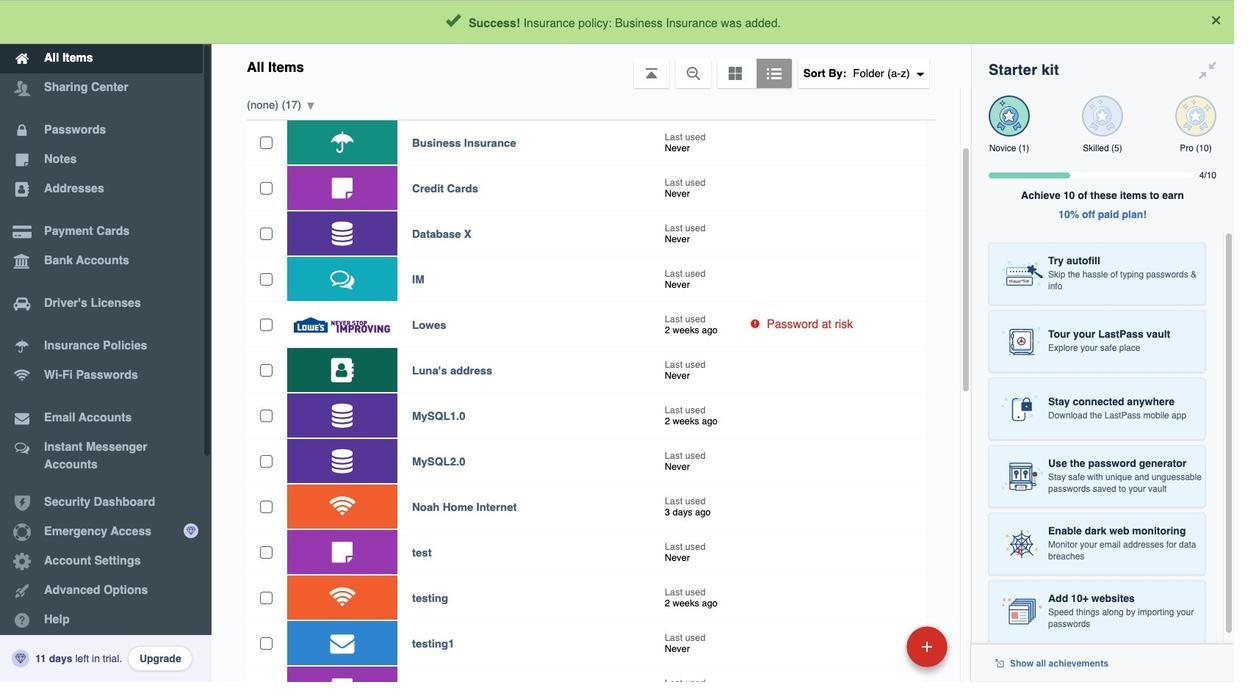 Task type: vqa. For each thing, say whether or not it's contained in the screenshot.
Vault options navigation
yes



Task type: locate. For each thing, give the bounding box(es) containing it.
alert
[[0, 0, 1235, 44]]

new item element
[[806, 626, 953, 668]]



Task type: describe. For each thing, give the bounding box(es) containing it.
search my vault text field
[[354, 6, 941, 38]]

Search search field
[[354, 6, 941, 38]]

vault options navigation
[[212, 44, 971, 88]]

main navigation navigation
[[0, 0, 212, 683]]

new item navigation
[[806, 622, 957, 683]]



